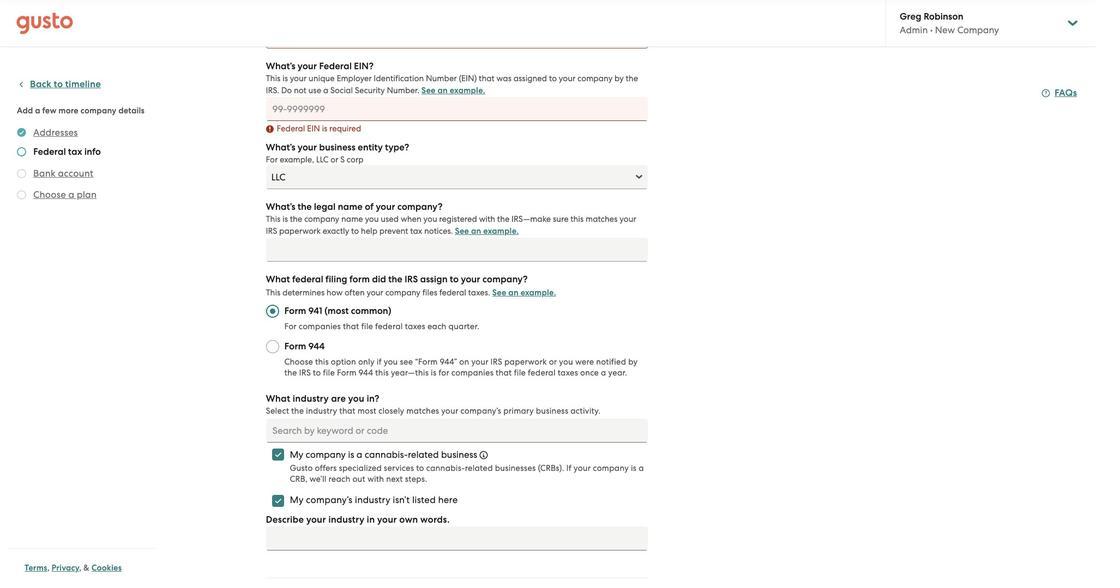 Task type: vqa. For each thing, say whether or not it's contained in the screenshot.
Problem,
no



Task type: describe. For each thing, give the bounding box(es) containing it.
federal inside form 944 choose this option only if you see "form 944" on your irs paperwork or you were notified by the irs to file form 944 this year—this is for companies that file federal taxes once a year.
[[528, 368, 556, 378]]

here
[[438, 495, 458, 506]]

0 horizontal spatial this
[[315, 357, 329, 367]]

isn't
[[393, 495, 410, 506]]

that inside form 941 (most common) for companies that file federal taxes each quarter.
[[343, 322, 359, 332]]

gusto offers specialized services to cannabis-related businesses (crbs). if your company is a crb, we'll reach out with next steps.
[[290, 464, 644, 484]]

choose inside form 944 choose this option only if you see "form 944" on your irs paperwork or you were notified by the irs to file form 944 this year—this is for companies that file federal taxes once a year.
[[284, 357, 313, 367]]

business inside what industry are you in? select the industry that most closely matches your company's primary business activity.
[[536, 406, 569, 416]]

0 horizontal spatial file
[[323, 368, 335, 378]]

0 horizontal spatial company?
[[397, 201, 443, 213]]

legal
[[314, 201, 336, 213]]

each
[[428, 322, 447, 332]]

1 , from the left
[[47, 563, 50, 573]]

when
[[401, 214, 422, 224]]

identification
[[374, 74, 424, 83]]

this is the company name you used when you registered with the irs—make sure this matches your irs paperwork exactly to help prevent tax notices.
[[266, 214, 636, 236]]

with inside this is the company name you used when you registered with the irs—make sure this matches your irs paperwork exactly to help prevent tax notices.
[[479, 214, 495, 224]]

year—this
[[391, 368, 429, 378]]

federal for info
[[33, 146, 66, 158]]

taxes inside form 941 (most common) for companies that file federal taxes each quarter.
[[405, 322, 425, 332]]

choose a plan button
[[33, 188, 97, 201]]

0 horizontal spatial related
[[408, 449, 439, 460]]

filing
[[326, 274, 347, 285]]

matches inside what industry are you in? select the industry that most closely matches your company's primary business activity.
[[407, 406, 439, 416]]

you up notices.
[[424, 214, 437, 224]]

greg
[[900, 11, 922, 22]]

the inside form 944 choose this option only if you see "form 944" on your irs paperwork or you were notified by the irs to file form 944 this year—this is for companies that file federal taxes once a year.
[[284, 368, 297, 378]]

1 check image from the top
[[17, 147, 26, 157]]

the inside what federal filing form did the irs assign to your company? this determines how often your company files federal taxes. see an example.
[[388, 274, 403, 285]]

1 horizontal spatial this
[[375, 368, 389, 378]]

form 941 (most common) for companies that file federal taxes each quarter.
[[284, 305, 479, 332]]

company's inside what industry are you in? select the industry that most closely matches your company's primary business activity.
[[461, 406, 501, 416]]

my for my company's industry isn't listed here
[[290, 495, 304, 506]]

my for my company is a cannabis-related business
[[290, 449, 303, 460]]

you inside what industry are you in? select the industry that most closely matches your company's primary business activity.
[[348, 393, 364, 405]]

tax inside list
[[68, 146, 82, 158]]

form 944 choose this option only if you see "form 944" on your irs paperwork or you were notified by the irs to file form 944 this year—this is for companies that file federal taxes once a year.
[[284, 341, 638, 378]]

on
[[459, 357, 469, 367]]

company? inside what federal filing form did the irs assign to your company? this determines how often your company files federal taxes. see an example.
[[483, 274, 528, 285]]

My company's industry isn't listed here checkbox
[[266, 489, 290, 513]]

941
[[308, 305, 322, 317]]

for inside the what's your business entity type? for example, llc or s corp
[[266, 155, 278, 165]]

2 horizontal spatial federal
[[319, 61, 352, 72]]

my company's industry isn't listed here
[[290, 495, 458, 506]]

by inside "this is your unique employer identification number (ein) that was assigned to your company by the irs. do not use a social security number."
[[615, 74, 624, 83]]

gusto
[[290, 464, 313, 473]]

choose inside button
[[33, 189, 66, 200]]

example. for what's your federal ein?
[[450, 86, 485, 95]]

see for what's the legal name of your company?
[[455, 226, 469, 236]]

example. inside what federal filing form did the irs assign to your company? this determines how often your company files federal taxes. see an example.
[[521, 288, 556, 298]]

quarter.
[[449, 322, 479, 332]]

what for what industry are you in?
[[266, 393, 290, 405]]

few
[[42, 106, 57, 116]]

circle check image
[[17, 126, 26, 139]]

(most
[[325, 305, 349, 317]]

(ein)
[[459, 74, 477, 83]]

listed
[[412, 495, 436, 506]]

this for what's your federal ein?
[[266, 74, 281, 83]]

see an example. button for what's the legal name of your company?
[[455, 225, 519, 238]]

are
[[331, 393, 346, 405]]

back to timeline button
[[17, 78, 101, 91]]

your inside the what's your business entity type? for example, llc or s corp
[[298, 142, 317, 153]]

help
[[361, 226, 378, 236]]

this inside what federal filing form did the irs assign to your company? this determines how often your company files federal taxes. see an example.
[[266, 288, 281, 298]]

admin
[[900, 25, 928, 35]]

terms
[[25, 563, 47, 573]]

file inside form 941 (most common) for companies that file federal taxes each quarter.
[[361, 322, 373, 332]]

this is your unique employer identification number (ein) that was assigned to your company by the irs. do not use a social security number.
[[266, 74, 638, 95]]

once
[[580, 368, 599, 378]]

see an example. button for what's your federal ein?
[[421, 84, 485, 97]]

industry left are
[[293, 393, 329, 405]]

irs—make
[[512, 214, 551, 224]]

ein?
[[354, 61, 374, 72]]

form for form 941 (most common)
[[284, 305, 306, 317]]

required
[[329, 124, 361, 134]]

check image for bank
[[17, 169, 26, 178]]

industry up in
[[355, 495, 390, 506]]

companies inside form 941 (most common) for companies that file federal taxes each quarter.
[[299, 322, 341, 332]]

most
[[358, 406, 376, 416]]

What's the legal name of your company? text field
[[266, 238, 648, 262]]

if
[[377, 357, 382, 367]]

add
[[17, 106, 33, 116]]

home image
[[16, 12, 73, 34]]

1 horizontal spatial business
[[441, 449, 477, 460]]

your inside this is the company name you used when you registered with the irs—make sure this matches your irs paperwork exactly to help prevent tax notices.
[[620, 214, 636, 224]]

notified
[[596, 357, 626, 367]]

"form
[[415, 357, 438, 367]]

use
[[308, 86, 321, 95]]

see
[[400, 357, 413, 367]]

corp
[[347, 155, 364, 165]]

social
[[330, 86, 353, 95]]

that inside what industry are you in? select the industry that most closely matches your company's primary business activity.
[[339, 406, 356, 416]]

0 vertical spatial name
[[338, 201, 363, 213]]

an for what's your federal ein?
[[438, 86, 448, 95]]

select
[[266, 406, 289, 416]]

&
[[83, 563, 89, 573]]

companies inside form 944 choose this option only if you see "form 944" on your irs paperwork or you were notified by the irs to file form 944 this year—this is for companies that file federal taxes once a year.
[[452, 368, 494, 378]]

federal ein is required
[[277, 124, 361, 134]]

employer
[[337, 74, 372, 83]]

privacy
[[52, 563, 79, 573]]

plan
[[77, 189, 97, 200]]

exactly
[[323, 226, 349, 236]]

or inside the what's your business entity type? for example, llc or s corp
[[331, 155, 338, 165]]

to inside gusto offers specialized services to cannabis-related businesses (crbs). if your company is a crb, we'll reach out with next steps.
[[416, 464, 424, 473]]

to inside "this is your unique employer identification number (ein) that was assigned to your company by the irs. do not use a social security number."
[[549, 74, 557, 83]]

addresses button
[[33, 126, 78, 139]]

security
[[355, 86, 385, 95]]

bank account
[[33, 168, 93, 179]]

what federal filing form did the irs assign to your company? this determines how often your company files federal taxes. see an example.
[[266, 274, 556, 298]]

federal for is
[[277, 124, 305, 134]]

greg robinson admin • new company
[[900, 11, 999, 35]]

details
[[118, 106, 145, 116]]

of
[[365, 201, 374, 213]]

paperwork inside this is the company name you used when you registered with the irs—make sure this matches your irs paperwork exactly to help prevent tax notices.
[[279, 226, 321, 236]]

activity.
[[571, 406, 601, 416]]

determines
[[283, 288, 325, 298]]

s
[[340, 155, 345, 165]]

a inside form 944 choose this option only if you see "form 944" on your irs paperwork or you were notified by the irs to file form 944 this year—this is for companies that file federal taxes once a year.
[[601, 368, 606, 378]]

company inside this is the company name you used when you registered with the irs—make sure this matches your irs paperwork exactly to help prevent tax notices.
[[304, 214, 339, 224]]

irs.
[[266, 86, 279, 95]]

entity
[[358, 142, 383, 153]]

what's the legal name of your company?
[[266, 201, 443, 213]]

robinson
[[924, 11, 964, 22]]

taxes.
[[468, 288, 490, 298]]

irs inside this is the company name you used when you registered with the irs—make sure this matches your irs paperwork exactly to help prevent tax notices.
[[266, 226, 277, 236]]

did
[[372, 274, 386, 285]]

how
[[327, 288, 343, 298]]

to inside back to timeline button
[[54, 79, 63, 90]]

addresses
[[33, 127, 78, 138]]

terms , privacy , & cookies
[[25, 563, 122, 573]]

see inside what federal filing form did the irs assign to your company? this determines how often your company files federal taxes. see an example.
[[492, 288, 506, 298]]

you right if
[[384, 357, 398, 367]]

out
[[353, 475, 365, 484]]

my company is a cannabis-related business
[[290, 449, 477, 460]]

name inside this is the company name you used when you registered with the irs—make sure this matches your irs paperwork exactly to help prevent tax notices.
[[341, 214, 363, 224]]

form for form 944
[[284, 341, 306, 352]]

see an example. for what's the legal name of your company?
[[455, 226, 519, 236]]

your inside what industry are you in? select the industry that most closely matches your company's primary business activity.
[[441, 406, 458, 416]]

not
[[294, 86, 306, 95]]

form
[[350, 274, 370, 285]]



Task type: locate. For each thing, give the bounding box(es) containing it.
businesses
[[495, 464, 536, 473]]

my down crb, at the left of the page
[[290, 495, 304, 506]]

file down the common)
[[361, 322, 373, 332]]

0 vertical spatial this
[[571, 214, 584, 224]]

federal down the common)
[[375, 322, 403, 332]]

only
[[358, 357, 375, 367]]

0 horizontal spatial an
[[438, 86, 448, 95]]

0 vertical spatial see
[[421, 86, 436, 95]]

2 vertical spatial see
[[492, 288, 506, 298]]

0 vertical spatial paperwork
[[279, 226, 321, 236]]

1 vertical spatial choose
[[284, 357, 313, 367]]

3 this from the top
[[266, 288, 281, 298]]

example. for what's the legal name of your company?
[[483, 226, 519, 236]]

federal inside form 941 (most common) for companies that file federal taxes each quarter.
[[375, 322, 403, 332]]

common)
[[351, 305, 391, 317]]

an right taxes.
[[509, 288, 519, 298]]

see an example. down registered
[[455, 226, 519, 236]]

1 horizontal spatial federal
[[277, 124, 305, 134]]

back to timeline
[[30, 79, 101, 90]]

company
[[957, 25, 999, 35]]

0 horizontal spatial federal
[[33, 146, 66, 158]]

1 vertical spatial 944
[[359, 368, 373, 378]]

1 vertical spatial an
[[471, 226, 481, 236]]

what's your federal ein?
[[266, 61, 374, 72]]

name left of in the top of the page
[[338, 201, 363, 213]]

0 vertical spatial this
[[266, 74, 281, 83]]

, left &
[[79, 563, 81, 573]]

related
[[408, 449, 439, 460], [465, 464, 493, 473]]

matches right 'sure'
[[586, 214, 618, 224]]

what industry are you in? select the industry that most closely matches your company's primary business activity.
[[266, 393, 601, 416]]

an inside what federal filing form did the irs assign to your company? this determines how often your company files federal taxes. see an example.
[[509, 288, 519, 298]]

what inside what federal filing form did the irs assign to your company? this determines how often your company files federal taxes. see an example.
[[266, 274, 290, 285]]

to inside form 944 choose this option only if you see "form 944" on your irs paperwork or you were notified by the irs to file form 944 this year—this is for companies that file federal taxes once a year.
[[313, 368, 321, 378]]

0 vertical spatial what's
[[266, 61, 295, 72]]

companies down 941
[[299, 322, 341, 332]]

an for what's the legal name of your company?
[[471, 226, 481, 236]]

a inside "this is your unique employer identification number (ein) that was assigned to your company by the irs. do not use a social security number."
[[323, 86, 328, 95]]

assign
[[420, 274, 448, 285]]

matches inside this is the company name you used when you registered with the irs—make sure this matches your irs paperwork exactly to help prevent tax notices.
[[586, 214, 618, 224]]

Describe your industry in your own words. field
[[266, 527, 648, 551]]

2 horizontal spatial an
[[509, 288, 519, 298]]

2 vertical spatial form
[[337, 368, 357, 378]]

an down the number
[[438, 86, 448, 95]]

number.
[[387, 86, 419, 95]]

see an example.
[[421, 86, 485, 95], [455, 226, 519, 236]]

was
[[497, 74, 512, 83]]

you left were
[[559, 357, 573, 367]]

choose
[[33, 189, 66, 200], [284, 357, 313, 367]]

0 vertical spatial what
[[266, 274, 290, 285]]

1 horizontal spatial related
[[465, 464, 493, 473]]

your inside form 944 choose this option only if you see "form 944" on your irs paperwork or you were notified by the irs to file form 944 this year—this is for companies that file federal taxes once a year.
[[471, 357, 489, 367]]

0 horizontal spatial matches
[[407, 406, 439, 416]]

1 horizontal spatial choose
[[284, 357, 313, 367]]

what's for what's your business entity type? for example, llc or s corp
[[266, 142, 295, 153]]

name down what's the legal name of your company?
[[341, 214, 363, 224]]

1 horizontal spatial matches
[[586, 214, 618, 224]]

company? up taxes.
[[483, 274, 528, 285]]

example,
[[280, 155, 314, 165]]

is inside gusto offers specialized services to cannabis-related businesses (crbs). if your company is a crb, we'll reach out with next steps.
[[631, 464, 637, 473]]

were
[[575, 357, 594, 367]]

0 horizontal spatial tax
[[68, 146, 82, 158]]

see
[[421, 86, 436, 95], [455, 226, 469, 236], [492, 288, 506, 298]]

0 vertical spatial taxes
[[405, 322, 425, 332]]

2 what from the top
[[266, 393, 290, 405]]

federal
[[319, 61, 352, 72], [277, 124, 305, 134], [33, 146, 66, 158]]

is inside this is the company name you used when you registered with the irs—make sure this matches your irs paperwork exactly to help prevent tax notices.
[[283, 214, 288, 224]]

own
[[399, 514, 418, 526]]

1 horizontal spatial by
[[628, 357, 638, 367]]

used
[[381, 214, 399, 224]]

assigned
[[514, 74, 547, 83]]

0 vertical spatial company?
[[397, 201, 443, 213]]

3 what's from the top
[[266, 201, 295, 213]]

business left activity.
[[536, 406, 569, 416]]

0 horizontal spatial see
[[421, 86, 436, 95]]

with right out
[[368, 475, 384, 484]]

what's for what's the legal name of your company?
[[266, 201, 295, 213]]

the inside "this is your unique employer identification number (ein) that was assigned to your company by the irs. do not use a social security number."
[[626, 74, 638, 83]]

describe your industry in your own words.
[[266, 514, 450, 526]]

cannabis- inside gusto offers specialized services to cannabis-related businesses (crbs). if your company is a crb, we'll reach out with next steps.
[[426, 464, 465, 473]]

describe
[[266, 514, 304, 526]]

0 vertical spatial related
[[408, 449, 439, 460]]

0 vertical spatial for
[[266, 155, 278, 165]]

0 horizontal spatial for
[[266, 155, 278, 165]]

0 vertical spatial my
[[290, 449, 303, 460]]

federal left ein
[[277, 124, 305, 134]]

my up 'gusto'
[[290, 449, 303, 460]]

for inside form 941 (most common) for companies that file federal taxes each quarter.
[[284, 322, 297, 332]]

1 what from the top
[[266, 274, 290, 285]]

0 vertical spatial matches
[[586, 214, 618, 224]]

2 what's from the top
[[266, 142, 295, 153]]

this inside this is the company name you used when you registered with the irs—make sure this matches your irs paperwork exactly to help prevent tax notices.
[[571, 214, 584, 224]]

paperwork down legal
[[279, 226, 321, 236]]

companies down on
[[452, 368, 494, 378]]

this for what's the legal name of your company?
[[266, 214, 281, 224]]

business up s
[[319, 142, 356, 153]]

that up primary
[[496, 368, 512, 378]]

see down registered
[[455, 226, 469, 236]]

federal right files
[[439, 288, 466, 298]]

we'll
[[310, 475, 327, 484]]

this inside this is the company name you used when you registered with the irs—make sure this matches your irs paperwork exactly to help prevent tax notices.
[[266, 214, 281, 224]]

registered
[[439, 214, 477, 224]]

1 vertical spatial this
[[315, 357, 329, 367]]

account
[[58, 168, 93, 179]]

2 vertical spatial business
[[441, 449, 477, 460]]

a inside gusto offers specialized services to cannabis-related businesses (crbs). if your company is a crb, we'll reach out with next steps.
[[639, 464, 644, 473]]

more
[[59, 106, 79, 116]]

check image for choose
[[17, 190, 26, 200]]

1 vertical spatial see an example. button
[[455, 225, 519, 238]]

what's up example,
[[266, 142, 295, 153]]

or left were
[[549, 357, 557, 367]]

federal down addresses button
[[33, 146, 66, 158]]

1 vertical spatial cannabis-
[[426, 464, 465, 473]]

what up select
[[266, 393, 290, 405]]

federal up determines
[[292, 274, 323, 285]]

by inside form 944 choose this option only if you see "form 944" on your irs paperwork or you were notified by the irs to file form 944 this year—this is for companies that file federal taxes once a year.
[[628, 357, 638, 367]]

see right taxes.
[[492, 288, 506, 298]]

in
[[367, 514, 375, 526]]

2 vertical spatial this
[[266, 288, 281, 298]]

this inside "this is your unique employer identification number (ein) that was assigned to your company by the irs. do not use a social security number."
[[266, 74, 281, 83]]

0 vertical spatial an
[[438, 86, 448, 95]]

company? up when
[[397, 201, 443, 213]]

what up determines
[[266, 274, 290, 285]]

that left "was"
[[479, 74, 495, 83]]

this right 'sure'
[[571, 214, 584, 224]]

that inside "this is your unique employer identification number (ein) that was assigned to your company by the irs. do not use a social security number."
[[479, 74, 495, 83]]

ein
[[307, 124, 320, 134]]

matches right closely
[[407, 406, 439, 416]]

1 vertical spatial see an example.
[[455, 226, 519, 236]]

3 check image from the top
[[17, 190, 26, 200]]

tax left info
[[68, 146, 82, 158]]

0 horizontal spatial cannabis-
[[365, 449, 408, 460]]

file up primary
[[514, 368, 526, 378]]

paperwork inside form 944 choose this option only if you see "form 944" on your irs paperwork or you were notified by the irs to file form 944 this year—this is for companies that file federal taxes once a year.
[[504, 357, 547, 367]]

taxes inside form 944 choose this option only if you see "form 944" on your irs paperwork or you were notified by the irs to file form 944 this year—this is for companies that file federal taxes once a year.
[[558, 368, 578, 378]]

related left businesses
[[465, 464, 493, 473]]

type?
[[385, 142, 409, 153]]

your inside gusto offers specialized services to cannabis-related businesses (crbs). if your company is a crb, we'll reach out with next steps.
[[574, 464, 591, 473]]

your
[[298, 61, 317, 72], [290, 74, 307, 83], [559, 74, 576, 83], [298, 142, 317, 153], [376, 201, 395, 213], [620, 214, 636, 224], [461, 274, 480, 285], [367, 288, 383, 298], [471, 357, 489, 367], [441, 406, 458, 416], [574, 464, 591, 473], [306, 514, 326, 526], [377, 514, 397, 526]]

0 horizontal spatial by
[[615, 74, 624, 83]]

1 vertical spatial company's
[[306, 495, 353, 506]]

what's your business entity type? for example, llc or s corp
[[266, 142, 409, 165]]

0 vertical spatial 944
[[308, 341, 325, 352]]

check image left bank
[[17, 169, 26, 178]]

industry down are
[[306, 406, 337, 416]]

1 vertical spatial business
[[536, 406, 569, 416]]

tax down when
[[410, 226, 422, 236]]

None checkbox
[[266, 443, 290, 467]]

business up gusto offers specialized services to cannabis-related businesses (crbs). if your company is a crb, we'll reach out with next steps.
[[441, 449, 477, 460]]

(crbs).
[[538, 464, 564, 473]]

company's up what industry are you in? field
[[461, 406, 501, 416]]

check image
[[17, 147, 26, 157], [17, 169, 26, 178], [17, 190, 26, 200]]

0 vertical spatial with
[[479, 214, 495, 224]]

this down if
[[375, 368, 389, 378]]

with right registered
[[479, 214, 495, 224]]

1 vertical spatial company?
[[483, 274, 528, 285]]

timeline
[[65, 79, 101, 90]]

option
[[331, 357, 356, 367]]

with inside gusto offers specialized services to cannabis-related businesses (crbs). if your company is a crb, we'll reach out with next steps.
[[368, 475, 384, 484]]

what's inside the what's your business entity type? for example, llc or s corp
[[266, 142, 295, 153]]

terms link
[[25, 563, 47, 573]]

2 horizontal spatial business
[[536, 406, 569, 416]]

0 vertical spatial see an example.
[[421, 86, 485, 95]]

paperwork up primary
[[504, 357, 547, 367]]

an
[[438, 86, 448, 95], [471, 226, 481, 236], [509, 288, 519, 298]]

cookies button
[[92, 562, 122, 575]]

what's up the do
[[266, 61, 295, 72]]

1 horizontal spatial an
[[471, 226, 481, 236]]

0 horizontal spatial taxes
[[405, 322, 425, 332]]

for down determines
[[284, 322, 297, 332]]

choose a plan
[[33, 189, 97, 200]]

0 vertical spatial check image
[[17, 147, 26, 157]]

1 vertical spatial companies
[[452, 368, 494, 378]]

cannabis- up services
[[365, 449, 408, 460]]

0 vertical spatial company's
[[461, 406, 501, 416]]

you
[[365, 214, 379, 224], [424, 214, 437, 224], [384, 357, 398, 367], [559, 357, 573, 367], [348, 393, 364, 405]]

you up most
[[348, 393, 364, 405]]

1 horizontal spatial paperwork
[[504, 357, 547, 367]]

add a few more company details
[[17, 106, 145, 116]]

faqs
[[1055, 87, 1077, 99]]

faqs button
[[1042, 87, 1077, 100]]

or
[[331, 155, 338, 165], [549, 357, 557, 367]]

federal up primary
[[528, 368, 556, 378]]

cookies
[[92, 563, 122, 573]]

1 vertical spatial what's
[[266, 142, 295, 153]]

1 vertical spatial for
[[284, 322, 297, 332]]

primary
[[503, 406, 534, 416]]

1 horizontal spatial see
[[455, 226, 469, 236]]

944"
[[440, 357, 457, 367]]

the inside what industry are you in? select the industry that most closely matches your company's primary business activity.
[[291, 406, 304, 416]]

this left option
[[315, 357, 329, 367]]

federal up unique
[[319, 61, 352, 72]]

to inside this is the company name you used when you registered with the irs—make sure this matches your irs paperwork exactly to help prevent tax notices.
[[351, 226, 359, 236]]

1 vertical spatial see
[[455, 226, 469, 236]]

2 , from the left
[[79, 563, 81, 573]]

federal
[[292, 274, 323, 285], [439, 288, 466, 298], [375, 322, 403, 332], [528, 368, 556, 378]]

1 horizontal spatial file
[[361, 322, 373, 332]]

1 vertical spatial tax
[[410, 226, 422, 236]]

company inside gusto offers specialized services to cannabis-related businesses (crbs). if your company is a crb, we'll reach out with next steps.
[[593, 464, 629, 473]]

tax
[[68, 146, 82, 158], [410, 226, 422, 236]]

company
[[578, 74, 613, 83], [81, 106, 116, 116], [304, 214, 339, 224], [385, 288, 421, 298], [306, 449, 346, 460], [593, 464, 629, 473]]

1 vertical spatial federal
[[277, 124, 305, 134]]

see an example. button right taxes.
[[492, 286, 556, 299]]

see an example. button down the number
[[421, 84, 485, 97]]

0 horizontal spatial ,
[[47, 563, 50, 573]]

to
[[549, 74, 557, 83], [54, 79, 63, 90], [351, 226, 359, 236], [450, 274, 459, 285], [313, 368, 321, 378], [416, 464, 424, 473]]

with
[[479, 214, 495, 224], [368, 475, 384, 484]]

2 check image from the top
[[17, 169, 26, 178]]

1 vertical spatial by
[[628, 357, 638, 367]]

1 vertical spatial example.
[[483, 226, 519, 236]]

offers
[[315, 464, 337, 473]]

you up help
[[365, 214, 379, 224]]

taxes down were
[[558, 368, 578, 378]]

business inside the what's your business entity type? for example, llc or s corp
[[319, 142, 356, 153]]

1 horizontal spatial ,
[[79, 563, 81, 573]]

unique
[[309, 74, 335, 83]]

1 vertical spatial related
[[465, 464, 493, 473]]

cannabis- up steps.
[[426, 464, 465, 473]]

1 vertical spatial paperwork
[[504, 357, 547, 367]]

•
[[930, 25, 933, 35]]

2 horizontal spatial file
[[514, 368, 526, 378]]

1 this from the top
[[266, 74, 281, 83]]

1 horizontal spatial companies
[[452, 368, 494, 378]]

1 horizontal spatial company's
[[461, 406, 501, 416]]

files
[[423, 288, 437, 298]]

1 vertical spatial or
[[549, 357, 557, 367]]

federal tax info list
[[17, 126, 151, 203]]

1 horizontal spatial tax
[[410, 226, 422, 236]]

is inside form 944 choose this option only if you see "form 944" on your irs paperwork or you were notified by the irs to file form 944 this year—this is for companies that file federal taxes once a year.
[[431, 368, 437, 378]]

what's left legal
[[266, 201, 295, 213]]

0 horizontal spatial company's
[[306, 495, 353, 506]]

company?
[[397, 201, 443, 213], [483, 274, 528, 285]]

see down the number
[[421, 86, 436, 95]]

if
[[566, 464, 572, 473]]

2 horizontal spatial see
[[492, 288, 506, 298]]

paperwork
[[279, 226, 321, 236], [504, 357, 547, 367]]

2 vertical spatial check image
[[17, 190, 26, 200]]

see for what's your federal ein?
[[421, 86, 436, 95]]

see an example. down the number
[[421, 86, 485, 95]]

2 my from the top
[[290, 495, 304, 506]]

a inside button
[[68, 189, 74, 200]]

2 vertical spatial this
[[375, 368, 389, 378]]

what inside what industry are you in? select the industry that most closely matches your company's primary business activity.
[[266, 393, 290, 405]]

federal inside list
[[33, 146, 66, 158]]

or left s
[[331, 155, 338, 165]]

0 vertical spatial cannabis-
[[365, 449, 408, 460]]

1 vertical spatial matches
[[407, 406, 439, 416]]

what's
[[266, 61, 295, 72], [266, 142, 295, 153], [266, 201, 295, 213]]

check image down circle check icon
[[17, 147, 26, 157]]

2 vertical spatial what's
[[266, 201, 295, 213]]

1 vertical spatial this
[[266, 214, 281, 224]]

0 horizontal spatial choose
[[33, 189, 66, 200]]

1 vertical spatial with
[[368, 475, 384, 484]]

irs inside what federal filing form did the irs assign to your company? this determines how often your company files federal taxes. see an example.
[[405, 274, 418, 285]]

next
[[386, 475, 403, 484]]

944 down only
[[359, 368, 373, 378]]

prevent
[[380, 226, 408, 236]]

0 horizontal spatial business
[[319, 142, 356, 153]]

see an example. for what's your federal ein?
[[421, 86, 485, 95]]

what for what federal filing form did the irs assign to your company?
[[266, 274, 290, 285]]

what's for what's your federal ein?
[[266, 61, 295, 72]]

file down option
[[323, 368, 335, 378]]

1 horizontal spatial or
[[549, 357, 557, 367]]

that inside form 944 choose this option only if you see "form 944" on your irs paperwork or you were notified by the irs to file form 944 this year—this is for companies that file federal taxes once a year.
[[496, 368, 512, 378]]

0 vertical spatial form
[[284, 305, 306, 317]]

is inside "this is your unique employer identification number (ein) that was assigned to your company by the irs. do not use a social security number."
[[283, 74, 288, 83]]

1 horizontal spatial company?
[[483, 274, 528, 285]]

choose left option
[[284, 357, 313, 367]]

1 horizontal spatial taxes
[[558, 368, 578, 378]]

check image left choose a plan
[[17, 190, 26, 200]]

None radio
[[266, 340, 279, 353]]

0 horizontal spatial paperwork
[[279, 226, 321, 236]]

my
[[290, 449, 303, 460], [290, 495, 304, 506]]

related inside gusto offers specialized services to cannabis-related businesses (crbs). if your company is a crb, we'll reach out with next steps.
[[465, 464, 493, 473]]

an down registered
[[471, 226, 481, 236]]

that down are
[[339, 406, 356, 416]]

that
[[479, 74, 495, 83], [343, 322, 359, 332], [496, 368, 512, 378], [339, 406, 356, 416]]

or inside form 944 choose this option only if you see "form 944" on your irs paperwork or you were notified by the irs to file form 944 this year—this is for companies that file federal taxes once a year.
[[549, 357, 557, 367]]

None radio
[[266, 305, 279, 318]]

0 vertical spatial federal
[[319, 61, 352, 72]]

to inside what federal filing form did the irs assign to your company? this determines how often your company files federal taxes. see an example.
[[450, 274, 459, 285]]

for left example,
[[266, 155, 278, 165]]

related up steps.
[[408, 449, 439, 460]]

company inside what federal filing form did the irs assign to your company? this determines how often your company files federal taxes. see an example.
[[385, 288, 421, 298]]

that down (most
[[343, 322, 359, 332]]

see an example. button down registered
[[455, 225, 519, 238]]

, left privacy
[[47, 563, 50, 573]]

1 my from the top
[[290, 449, 303, 460]]

choose down bank
[[33, 189, 66, 200]]

1 horizontal spatial for
[[284, 322, 297, 332]]

see an example. button
[[421, 84, 485, 97], [455, 225, 519, 238], [492, 286, 556, 299]]

services
[[384, 464, 414, 473]]

form inside form 941 (most common) for companies that file federal taxes each quarter.
[[284, 305, 306, 317]]

2 vertical spatial see an example. button
[[492, 286, 556, 299]]

0 vertical spatial or
[[331, 155, 338, 165]]

0 vertical spatial example.
[[450, 86, 485, 95]]

specialized
[[339, 464, 382, 473]]

industry left in
[[328, 514, 365, 526]]

0 vertical spatial business
[[319, 142, 356, 153]]

1 vertical spatial my
[[290, 495, 304, 506]]

privacy link
[[52, 563, 79, 573]]

1 vertical spatial name
[[341, 214, 363, 224]]

tax inside this is the company name you used when you registered with the irs—make sure this matches your irs paperwork exactly to help prevent tax notices.
[[410, 226, 422, 236]]

in?
[[367, 393, 380, 405]]

taxes left the each
[[405, 322, 425, 332]]

do
[[281, 86, 292, 95]]

0 horizontal spatial or
[[331, 155, 338, 165]]

company's down reach
[[306, 495, 353, 506]]

What industry are you in? field
[[266, 419, 648, 443]]

alert
[[266, 12, 648, 49]]

sure
[[553, 214, 569, 224]]

company inside "this is your unique employer identification number (ein) that was assigned to your company by the irs. do not use a social security number."
[[578, 74, 613, 83]]

year.
[[608, 368, 627, 378]]

944 down 941
[[308, 341, 325, 352]]

name
[[338, 201, 363, 213], [341, 214, 363, 224]]

0 horizontal spatial 944
[[308, 341, 325, 352]]

What's your Federal EIN? text field
[[266, 97, 648, 121]]

2 this from the top
[[266, 214, 281, 224]]

1 what's from the top
[[266, 61, 295, 72]]



